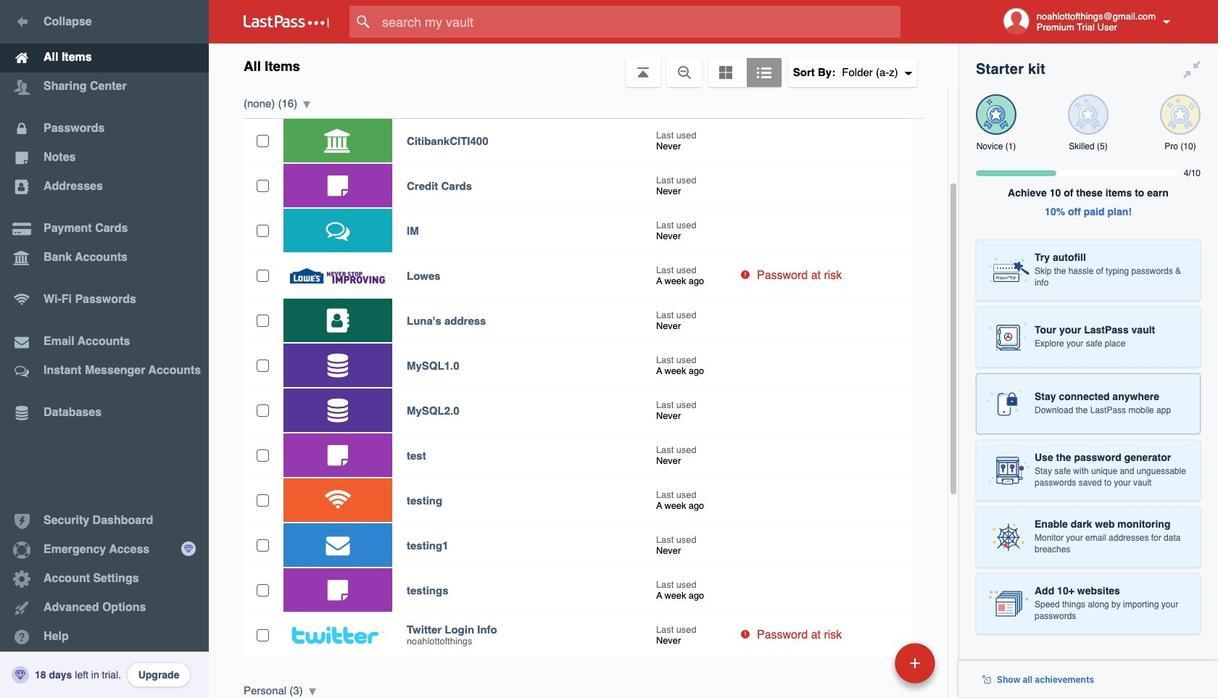 Task type: locate. For each thing, give the bounding box(es) containing it.
search my vault text field
[[350, 6, 929, 38]]

new item element
[[795, 642, 940, 684]]

lastpass image
[[244, 15, 329, 28]]

Search search field
[[350, 6, 929, 38]]



Task type: describe. For each thing, give the bounding box(es) containing it.
new item navigation
[[795, 639, 944, 698]]

main navigation navigation
[[0, 0, 209, 698]]

vault options navigation
[[209, 44, 959, 87]]



